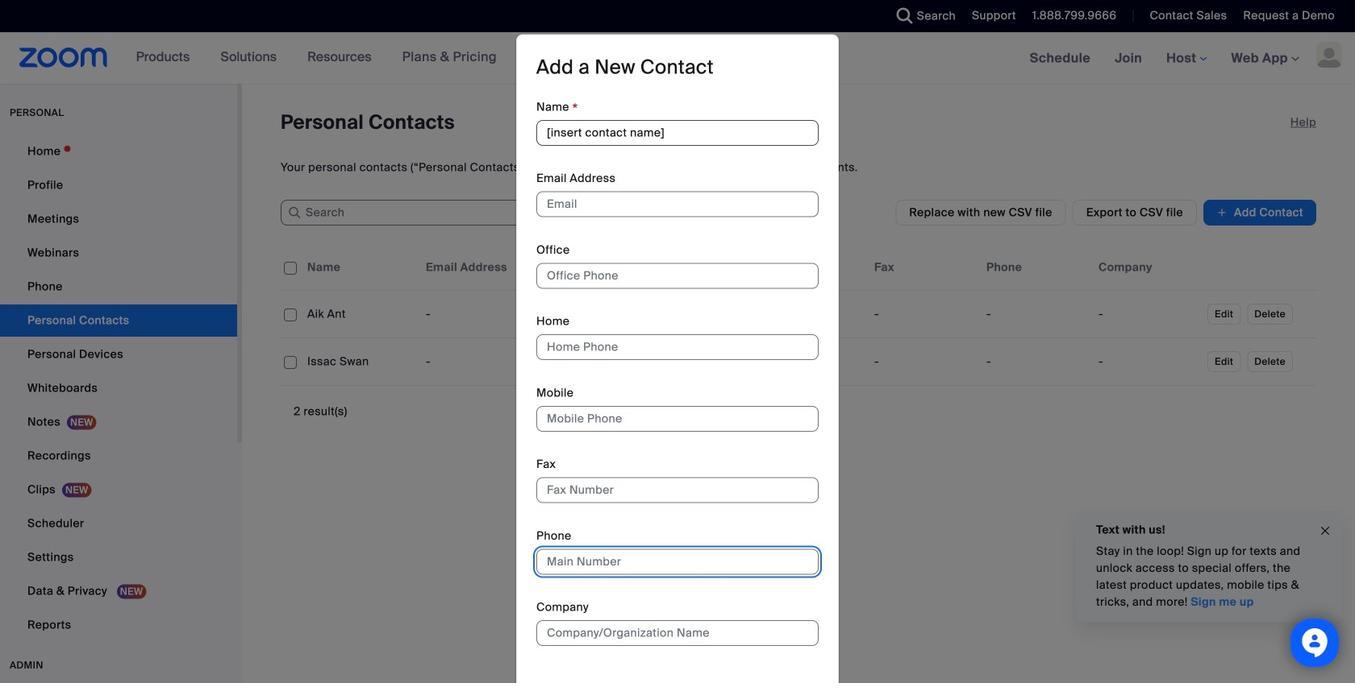 Task type: vqa. For each thing, say whether or not it's contained in the screenshot.
2nd right icon
no



Task type: describe. For each thing, give the bounding box(es) containing it.
Fax Number text field
[[536, 478, 819, 504]]

close image
[[1319, 523, 1332, 541]]

Office Phone text field
[[536, 263, 819, 289]]

product information navigation
[[124, 32, 509, 84]]

Email text field
[[536, 192, 819, 217]]

meetings navigation
[[1018, 32, 1355, 85]]



Task type: locate. For each thing, give the bounding box(es) containing it.
personal menu menu
[[0, 136, 237, 644]]

First and Last Name text field
[[536, 120, 819, 146]]

banner
[[0, 32, 1355, 85]]

Main Number text field
[[536, 550, 819, 575]]

Search Contacts Input text field
[[281, 200, 523, 226]]

add image
[[1216, 205, 1228, 221]]

application
[[281, 245, 1316, 386]]

cell
[[301, 298, 419, 331], [419, 298, 532, 331], [532, 298, 644, 331], [644, 298, 756, 331], [756, 298, 868, 331], [868, 298, 980, 331], [980, 298, 1092, 331], [1092, 298, 1204, 331], [301, 346, 419, 378], [419, 346, 532, 378], [532, 346, 644, 378], [644, 346, 756, 378], [756, 346, 868, 378], [868, 346, 980, 378], [980, 346, 1092, 378], [1092, 346, 1204, 378]]

Mobile Phone text field
[[536, 406, 819, 432]]

Company/Organization Name text field
[[536, 621, 819, 647]]

Home Phone text field
[[536, 335, 819, 361]]

dialog
[[516, 34, 839, 684]]



